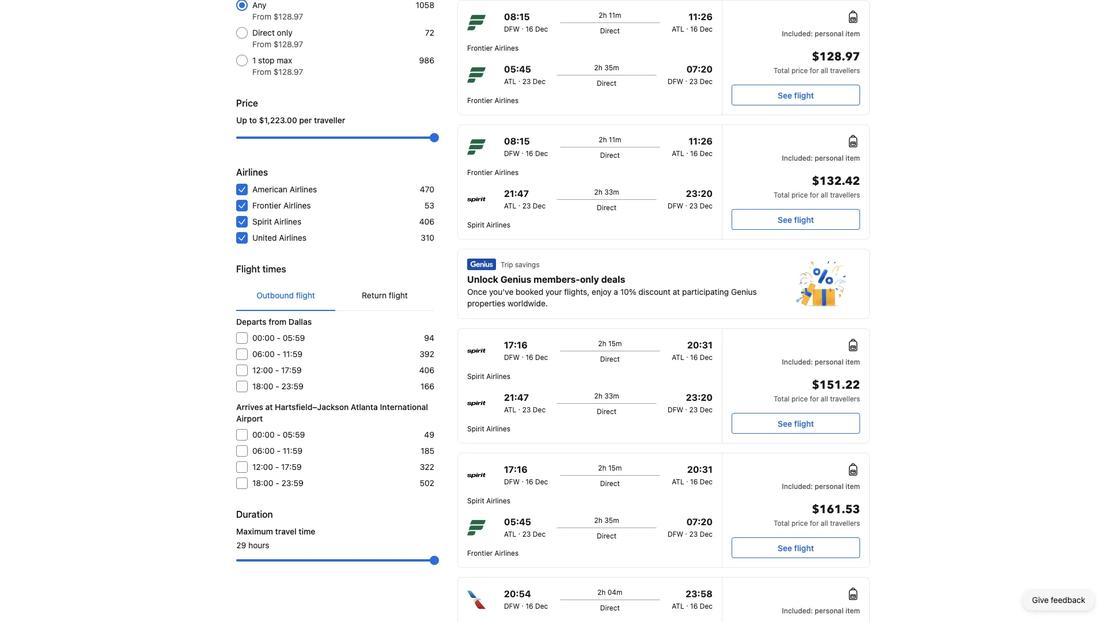 Task type: describe. For each thing, give the bounding box(es) containing it.
for for $161.53
[[810, 519, 819, 527]]

$128.97 total price for all travellers
[[774, 49, 860, 74]]

included: personal item for $128.97
[[782, 29, 860, 37]]

05:45 for $161.53
[[504, 517, 531, 528]]

05:45 atl . 23 dec for $128.97
[[504, 64, 546, 85]]

travel
[[275, 527, 297, 537]]

11:59 for hartsfield–jackson
[[283, 446, 303, 456]]

personal for $161.53
[[815, 482, 844, 490]]

. inside the 20:54 dfw . 16 dec
[[522, 600, 524, 608]]

$151.22 total price for all travellers
[[774, 378, 860, 403]]

arrives
[[236, 403, 263, 412]]

04m
[[608, 588, 623, 597]]

33m for $132.42
[[605, 188, 619, 196]]

17:16 for $161.53
[[504, 464, 528, 475]]

00:00 for departs
[[252, 333, 275, 343]]

29
[[236, 541, 246, 550]]

see for $128.97
[[778, 90, 792, 100]]

$161.53
[[812, 502, 860, 518]]

traveller
[[314, 116, 345, 125]]

from
[[269, 317, 287, 327]]

23:59 for hartsfield–jackson
[[282, 479, 304, 488]]

enjoy
[[592, 287, 612, 297]]

$132.42
[[812, 173, 860, 189]]

21:47 for $132.42
[[504, 188, 529, 199]]

53
[[425, 201, 435, 210]]

total for $161.53
[[774, 519, 790, 527]]

12:00 for departs
[[252, 366, 273, 375]]

deals
[[601, 274, 626, 285]]

1058
[[416, 0, 435, 10]]

166
[[421, 382, 435, 391]]

properties
[[467, 299, 506, 308]]

for for $128.97
[[810, 66, 819, 74]]

94
[[424, 333, 435, 343]]

$151.22
[[812, 378, 860, 393]]

only inside direct only from $128.97
[[277, 28, 293, 37]]

2h 33m for $132.42
[[595, 188, 619, 196]]

price for $151.22
[[792, 395, 808, 403]]

23:20 dfw . 23 dec for $151.22
[[668, 392, 713, 414]]

1 vertical spatial genius
[[731, 287, 757, 297]]

see flight button for $132.42
[[732, 209, 860, 230]]

see flight button for $128.97
[[732, 85, 860, 105]]

from inside any from $128.97
[[252, 12, 271, 21]]

feedback
[[1051, 596, 1086, 605]]

- for 166
[[276, 382, 279, 391]]

flights,
[[564, 287, 590, 297]]

20:31 atl . 16 dec for $161.53
[[672, 464, 713, 486]]

give feedback button
[[1023, 590, 1095, 611]]

$128.97 inside direct only from $128.97
[[274, 39, 303, 49]]

up to $1,223.00 per traveller
[[236, 116, 345, 125]]

airport
[[236, 414, 263, 424]]

see for $161.53
[[778, 543, 792, 553]]

2h 11m for $132.42
[[599, 135, 622, 144]]

all for $151.22
[[821, 395, 829, 403]]

total for $151.22
[[774, 395, 790, 403]]

5 included: personal item from the top
[[782, 607, 860, 615]]

08:15 for $128.97
[[504, 11, 530, 22]]

item for $132.42
[[846, 154, 860, 162]]

hours
[[248, 541, 269, 550]]

08:15 dfw . 16 dec for $132.42
[[504, 136, 548, 157]]

price for $161.53
[[792, 519, 808, 527]]

flight
[[236, 264, 260, 275]]

trip
[[501, 261, 513, 269]]

05:59 for hartsfield–jackson
[[283, 430, 305, 440]]

participating
[[682, 287, 729, 297]]

21:47 atl . 23 dec for $132.42
[[504, 188, 546, 210]]

470
[[420, 185, 435, 194]]

2h 04m
[[598, 588, 623, 597]]

dallas
[[289, 317, 312, 327]]

$128.97 inside any from $128.97
[[274, 12, 303, 21]]

23:58
[[686, 589, 713, 600]]

322
[[420, 463, 435, 472]]

for for $132.42
[[810, 191, 819, 199]]

united
[[252, 233, 277, 243]]

included: for $132.42
[[782, 154, 813, 162]]

total for $132.42
[[774, 191, 790, 199]]

included: personal item for $151.22
[[782, 358, 860, 366]]

17:59 for hartsfield–jackson
[[281, 463, 302, 472]]

392
[[420, 350, 435, 359]]

included: for $128.97
[[782, 29, 813, 37]]

personal for $151.22
[[815, 358, 844, 366]]

21:47 atl . 23 dec for $151.22
[[504, 392, 546, 414]]

08:15 dfw . 16 dec for $128.97
[[504, 11, 548, 33]]

15m for $161.53
[[609, 464, 622, 472]]

$128.97 inside the 1 stop max from $128.97
[[274, 67, 303, 77]]

for for $151.22
[[810, 395, 819, 403]]

outbound
[[257, 291, 294, 300]]

06:00 - 11:59 for at
[[252, 446, 303, 456]]

included: personal item for $132.42
[[782, 154, 860, 162]]

20:31 for $151.22
[[688, 340, 713, 351]]

49
[[424, 430, 435, 440]]

dec inside the 20:54 dfw . 16 dec
[[535, 602, 548, 610]]

max
[[277, 56, 292, 65]]

2h 33m for $151.22
[[595, 392, 619, 400]]

return flight
[[362, 291, 408, 300]]

departs from dallas
[[236, 317, 312, 327]]

07:20 dfw . 23 dec for $128.97
[[668, 64, 713, 85]]

return
[[362, 291, 387, 300]]

price for $128.97
[[792, 66, 808, 74]]

give feedback
[[1033, 596, 1086, 605]]

17:16 dfw . 16 dec for $151.22
[[504, 340, 548, 361]]

$132.42 total price for all travellers
[[774, 173, 860, 199]]

2h 35m for $128.97
[[595, 63, 619, 71]]

discount
[[639, 287, 671, 297]]

21:47 for $151.22
[[504, 392, 529, 403]]

18:00 for departs from dallas
[[252, 382, 273, 391]]

members-
[[534, 274, 580, 285]]

atl inside 23:58 atl . 16 dec
[[672, 602, 685, 610]]

5 personal from the top
[[815, 607, 844, 615]]

986
[[419, 56, 435, 65]]

times
[[263, 264, 286, 275]]

price for $132.42
[[792, 191, 808, 199]]

trip savings
[[501, 261, 540, 269]]

item for $128.97
[[846, 29, 860, 37]]

duration
[[236, 509, 273, 520]]

arrives at hartsfield–jackson atlanta international airport
[[236, 403, 428, 424]]

you've
[[489, 287, 514, 297]]

travellers for $132.42
[[830, 191, 860, 199]]

1
[[252, 56, 256, 65]]

2h 35m for $161.53
[[595, 516, 619, 524]]

at inside arrives at hartsfield–jackson atlanta international airport
[[265, 403, 273, 412]]

your
[[546, 287, 562, 297]]

5 item from the top
[[846, 607, 860, 615]]

0 vertical spatial genius
[[501, 274, 532, 285]]

hartsfield–jackson
[[275, 403, 349, 412]]

direct only from $128.97
[[252, 28, 303, 49]]

310
[[421, 233, 435, 243]]

per
[[299, 116, 312, 125]]

see flight for $151.22
[[778, 419, 814, 429]]

185
[[421, 446, 435, 456]]

time
[[299, 527, 316, 537]]

any
[[252, 0, 267, 10]]

a
[[614, 287, 618, 297]]

1 stop max from $128.97
[[252, 56, 303, 77]]

american airlines
[[252, 185, 317, 194]]

outbound flight button
[[236, 281, 335, 311]]

10%
[[621, 287, 637, 297]]

flight for $151.22
[[795, 419, 814, 429]]

08:15 for $132.42
[[504, 136, 530, 147]]

20:54
[[504, 589, 531, 600]]



Task type: vqa. For each thing, say whether or not it's contained in the screenshot.


Task type: locate. For each thing, give the bounding box(es) containing it.
only down any from $128.97
[[277, 28, 293, 37]]

0 vertical spatial 11:59
[[283, 350, 303, 359]]

$128.97 inside $128.97 total price for all travellers
[[812, 49, 860, 65]]

2 total from the top
[[774, 191, 790, 199]]

0 vertical spatial 00:00 - 05:59
[[252, 333, 305, 343]]

05:59 down the dallas
[[283, 333, 305, 343]]

see flight for $161.53
[[778, 543, 814, 553]]

406 up 310
[[419, 217, 435, 227]]

1 vertical spatial 406
[[419, 366, 435, 375]]

2 from from the top
[[252, 39, 271, 49]]

flight inside button
[[296, 291, 315, 300]]

1 06:00 from the top
[[252, 350, 275, 359]]

0 vertical spatial 18:00 - 23:59
[[252, 382, 304, 391]]

1 vertical spatial 18:00 - 23:59
[[252, 479, 304, 488]]

1 vertical spatial 2h 35m
[[595, 516, 619, 524]]

23:59 for dallas
[[282, 382, 304, 391]]

1 vertical spatial 35m
[[605, 516, 619, 524]]

11:59 for dallas
[[283, 350, 303, 359]]

see flight button down $128.97 total price for all travellers
[[732, 85, 860, 105]]

1 for from the top
[[810, 66, 819, 74]]

1 vertical spatial 05:45
[[504, 517, 531, 528]]

0 vertical spatial 406
[[419, 217, 435, 227]]

23:20 for $132.42
[[686, 188, 713, 199]]

4 all from the top
[[821, 519, 829, 527]]

1 08:15 from the top
[[504, 11, 530, 22]]

- for 502
[[276, 479, 279, 488]]

08:15
[[504, 11, 530, 22], [504, 136, 530, 147]]

11m
[[609, 11, 622, 19], [609, 135, 622, 144]]

0 vertical spatial 00:00
[[252, 333, 275, 343]]

2h 15m for $151.22
[[598, 339, 622, 348]]

0 vertical spatial 33m
[[605, 188, 619, 196]]

2 05:45 from the top
[[504, 517, 531, 528]]

1 vertical spatial 20:31 atl . 16 dec
[[672, 464, 713, 486]]

for inside $132.42 total price for all travellers
[[810, 191, 819, 199]]

to
[[249, 116, 257, 125]]

2 00:00 - 05:59 from the top
[[252, 430, 305, 440]]

at right discount
[[673, 287, 680, 297]]

1 11:26 atl . 16 dec from the top
[[672, 11, 713, 33]]

1 vertical spatial 21:47
[[504, 392, 529, 403]]

1 vertical spatial 17:59
[[281, 463, 302, 472]]

see flight button down $161.53 total price for all travellers
[[732, 538, 860, 558]]

1 20:31 from the top
[[688, 340, 713, 351]]

any from $128.97
[[252, 0, 303, 21]]

at
[[673, 287, 680, 297], [265, 403, 273, 412]]

1 horizontal spatial only
[[580, 274, 599, 285]]

00:00
[[252, 333, 275, 343], [252, 430, 275, 440]]

2 2h 33m from the top
[[595, 392, 619, 400]]

1 vertical spatial from
[[252, 39, 271, 49]]

0 horizontal spatial only
[[277, 28, 293, 37]]

3 from from the top
[[252, 67, 271, 77]]

up
[[236, 116, 247, 125]]

1 21:47 from the top
[[504, 188, 529, 199]]

1 00:00 - 05:59 from the top
[[252, 333, 305, 343]]

18:00 - 23:59 up the arrives
[[252, 382, 304, 391]]

- for 94
[[277, 333, 281, 343]]

tab list containing outbound flight
[[236, 281, 435, 312]]

23:58 atl . 16 dec
[[672, 589, 713, 610]]

00:00 - 05:59 for from
[[252, 333, 305, 343]]

dec inside 23:58 atl . 16 dec
[[700, 602, 713, 610]]

2 11:26 from the top
[[689, 136, 713, 147]]

2 06:00 from the top
[[252, 446, 275, 456]]

only up enjoy
[[580, 274, 599, 285]]

savings
[[515, 261, 540, 269]]

only inside unlock genius members-only deals once you've booked your flights, enjoy a 10% discount at participating genius properties worldwide.
[[580, 274, 599, 285]]

1 vertical spatial 18:00
[[252, 479, 273, 488]]

see flight button for $161.53
[[732, 538, 860, 558]]

0 vertical spatial 15m
[[609, 339, 622, 348]]

.
[[522, 22, 524, 31], [687, 22, 689, 31], [519, 75, 521, 83], [686, 75, 688, 83], [522, 147, 524, 155], [687, 147, 689, 155], [519, 199, 521, 207], [686, 199, 688, 207], [522, 351, 524, 359], [687, 351, 689, 359], [519, 403, 521, 412], [686, 403, 688, 412], [522, 475, 524, 484], [687, 475, 689, 484], [519, 528, 521, 536], [686, 528, 688, 536], [522, 600, 524, 608], [687, 600, 689, 608]]

2 23:20 dfw . 23 dec from the top
[[668, 392, 713, 414]]

0 vertical spatial 21:47
[[504, 188, 529, 199]]

20:54 dfw . 16 dec
[[504, 589, 548, 610]]

give
[[1033, 596, 1049, 605]]

2 21:47 atl . 23 dec from the top
[[504, 392, 546, 414]]

2 15m from the top
[[609, 464, 622, 472]]

00:00 - 05:59 for at
[[252, 430, 305, 440]]

flight times
[[236, 264, 286, 275]]

-
[[277, 333, 281, 343], [277, 350, 281, 359], [275, 366, 279, 375], [276, 382, 279, 391], [277, 430, 281, 440], [277, 446, 281, 456], [275, 463, 279, 472], [276, 479, 279, 488]]

0 vertical spatial 06:00 - 11:59
[[252, 350, 303, 359]]

1 23:20 from the top
[[686, 188, 713, 199]]

1 vertical spatial 11:26
[[689, 136, 713, 147]]

1 11:26 from the top
[[689, 11, 713, 22]]

0 vertical spatial 23:20
[[686, 188, 713, 199]]

1 vertical spatial 08:15 dfw . 16 dec
[[504, 136, 548, 157]]

0 vertical spatial 2h 33m
[[595, 188, 619, 196]]

2 17:16 from the top
[[504, 464, 528, 475]]

1 35m from the top
[[605, 63, 619, 71]]

see for $132.42
[[778, 215, 792, 224]]

05:45 for $128.97
[[504, 64, 531, 75]]

personal for $128.97
[[815, 29, 844, 37]]

worldwide.
[[508, 299, 548, 308]]

12:00 - 17:59
[[252, 366, 302, 375], [252, 463, 302, 472]]

spirit airlines
[[252, 217, 302, 227], [467, 221, 511, 229], [467, 372, 511, 380], [467, 425, 511, 433], [467, 497, 511, 505]]

travellers for $161.53
[[830, 519, 860, 527]]

12:00 up duration
[[252, 463, 273, 472]]

1 05:59 from the top
[[283, 333, 305, 343]]

2 17:59 from the top
[[281, 463, 302, 472]]

2h 33m
[[595, 188, 619, 196], [595, 392, 619, 400]]

see flight down $161.53 total price for all travellers
[[778, 543, 814, 553]]

06:00 down departs from dallas
[[252, 350, 275, 359]]

08:15 dfw . 16 dec
[[504, 11, 548, 33], [504, 136, 548, 157]]

spirit
[[252, 217, 272, 227], [467, 221, 485, 229], [467, 372, 485, 380], [467, 425, 485, 433], [467, 497, 485, 505]]

23:59 up travel
[[282, 479, 304, 488]]

0 vertical spatial only
[[277, 28, 293, 37]]

1 vertical spatial 33m
[[605, 392, 619, 400]]

1 vertical spatial only
[[580, 274, 599, 285]]

1 vertical spatial 17:16 dfw . 16 dec
[[504, 464, 548, 486]]

11:59
[[283, 350, 303, 359], [283, 446, 303, 456]]

18:00
[[252, 382, 273, 391], [252, 479, 273, 488]]

12:00 up the arrives
[[252, 366, 273, 375]]

outbound flight
[[257, 291, 315, 300]]

- for 49
[[277, 430, 281, 440]]

1 21:47 atl . 23 dec from the top
[[504, 188, 546, 210]]

0 vertical spatial 05:59
[[283, 333, 305, 343]]

see flight button down $151.22 total price for all travellers
[[732, 413, 860, 434]]

06:00 for arrives
[[252, 446, 275, 456]]

0 vertical spatial 2h 15m
[[598, 339, 622, 348]]

at right the arrives
[[265, 403, 273, 412]]

2 05:45 atl . 23 dec from the top
[[504, 517, 546, 538]]

included:
[[782, 29, 813, 37], [782, 154, 813, 162], [782, 358, 813, 366], [782, 482, 813, 490], [782, 607, 813, 615]]

06:00 - 11:59 down from
[[252, 350, 303, 359]]

12:00 - 17:59 for at
[[252, 463, 302, 472]]

total inside $161.53 total price for all travellers
[[774, 519, 790, 527]]

$1,223.00
[[259, 116, 297, 125]]

1 vertical spatial 15m
[[609, 464, 622, 472]]

dfw
[[504, 25, 520, 33], [668, 77, 684, 85], [504, 149, 520, 157], [668, 202, 684, 210], [504, 353, 520, 361], [668, 406, 684, 414], [504, 478, 520, 486], [668, 530, 684, 538], [504, 602, 520, 610]]

12:00 for arrives
[[252, 463, 273, 472]]

05:45 atl . 23 dec for $161.53
[[504, 517, 546, 538]]

1 vertical spatial 08:15
[[504, 136, 530, 147]]

0 vertical spatial 11:26
[[689, 11, 713, 22]]

0 vertical spatial 18:00
[[252, 382, 273, 391]]

american
[[252, 185, 288, 194]]

1 vertical spatial 11:59
[[283, 446, 303, 456]]

06:00 for departs
[[252, 350, 275, 359]]

see flight down $151.22 total price for all travellers
[[778, 419, 814, 429]]

1 17:16 dfw . 16 dec from the top
[[504, 340, 548, 361]]

1 00:00 from the top
[[252, 333, 275, 343]]

2 18:00 - 23:59 from the top
[[252, 479, 304, 488]]

17:16 dfw . 16 dec for $161.53
[[504, 464, 548, 486]]

3 personal from the top
[[815, 358, 844, 366]]

- for 185
[[277, 446, 281, 456]]

3 see flight from the top
[[778, 419, 814, 429]]

1 2h 35m from the top
[[595, 63, 619, 71]]

07:20 for $161.53
[[687, 517, 713, 528]]

11:59 down the hartsfield–jackson
[[283, 446, 303, 456]]

4 included: from the top
[[782, 482, 813, 490]]

11:26 atl . 16 dec
[[672, 11, 713, 33], [672, 136, 713, 157]]

atlanta
[[351, 403, 378, 412]]

18:00 - 23:59 up duration
[[252, 479, 304, 488]]

406
[[419, 217, 435, 227], [419, 366, 435, 375]]

return flight button
[[335, 281, 435, 311]]

3 included: from the top
[[782, 358, 813, 366]]

all for $128.97
[[821, 66, 829, 74]]

1 vertical spatial 05:59
[[283, 430, 305, 440]]

0 vertical spatial 17:16
[[504, 340, 528, 351]]

0 vertical spatial 07:20 dfw . 23 dec
[[668, 64, 713, 85]]

2 11:26 atl . 16 dec from the top
[[672, 136, 713, 157]]

1 vertical spatial 05:45 atl . 23 dec
[[504, 517, 546, 538]]

item for $161.53
[[846, 482, 860, 490]]

1 horizontal spatial genius
[[731, 287, 757, 297]]

2 all from the top
[[821, 191, 829, 199]]

included: for $151.22
[[782, 358, 813, 366]]

genius image
[[467, 259, 496, 270], [467, 259, 496, 270], [796, 261, 847, 307]]

2 17:16 dfw . 16 dec from the top
[[504, 464, 548, 486]]

5 included: from the top
[[782, 607, 813, 615]]

23:20 dfw . 23 dec for $132.42
[[668, 188, 713, 210]]

1 11m from the top
[[609, 11, 622, 19]]

2 23:59 from the top
[[282, 479, 304, 488]]

0 vertical spatial 11:26 atl . 16 dec
[[672, 11, 713, 33]]

0 vertical spatial 07:20
[[687, 64, 713, 75]]

see down $128.97 total price for all travellers
[[778, 90, 792, 100]]

0 vertical spatial 08:15 dfw . 16 dec
[[504, 11, 548, 33]]

0 vertical spatial 2h 35m
[[595, 63, 619, 71]]

18:00 for arrives at hartsfield–jackson atlanta international airport
[[252, 479, 273, 488]]

2 travellers from the top
[[830, 191, 860, 199]]

travellers inside $132.42 total price for all travellers
[[830, 191, 860, 199]]

502
[[420, 479, 435, 488]]

23:20
[[686, 188, 713, 199], [686, 392, 713, 403]]

23:59 up the hartsfield–jackson
[[282, 382, 304, 391]]

flight down $132.42 total price for all travellers
[[795, 215, 814, 224]]

1 17:16 from the top
[[504, 340, 528, 351]]

18:00 - 23:59 for at
[[252, 479, 304, 488]]

from
[[252, 12, 271, 21], [252, 39, 271, 49], [252, 67, 271, 77]]

see flight down $132.42 total price for all travellers
[[778, 215, 814, 224]]

12:00 - 17:59 for from
[[252, 366, 302, 375]]

included: for $161.53
[[782, 482, 813, 490]]

2 08:15 dfw . 16 dec from the top
[[504, 136, 548, 157]]

all inside $151.22 total price for all travellers
[[821, 395, 829, 403]]

72
[[425, 28, 435, 37]]

2 07:20 dfw . 23 dec from the top
[[668, 517, 713, 538]]

00:00 - 05:59 down the airport
[[252, 430, 305, 440]]

1 vertical spatial 00:00
[[252, 430, 275, 440]]

05:45
[[504, 64, 531, 75], [504, 517, 531, 528]]

1 vertical spatial 23:59
[[282, 479, 304, 488]]

2 35m from the top
[[605, 516, 619, 524]]

00:00 down the airport
[[252, 430, 275, 440]]

0 vertical spatial 06:00
[[252, 350, 275, 359]]

only
[[277, 28, 293, 37], [580, 274, 599, 285]]

06:00 - 11:59 down the airport
[[252, 446, 303, 456]]

all
[[821, 66, 829, 74], [821, 191, 829, 199], [821, 395, 829, 403], [821, 519, 829, 527]]

4 see from the top
[[778, 543, 792, 553]]

1 2h 11m from the top
[[599, 11, 622, 19]]

departs
[[236, 317, 267, 327]]

unlock
[[467, 274, 499, 285]]

1 23:20 dfw . 23 dec from the top
[[668, 188, 713, 210]]

17:59
[[281, 366, 302, 375], [281, 463, 302, 472]]

1 from from the top
[[252, 12, 271, 21]]

airlines
[[495, 44, 519, 52], [495, 96, 519, 104], [236, 167, 268, 178], [495, 168, 519, 176], [290, 185, 317, 194], [284, 201, 311, 210], [274, 217, 302, 227], [487, 221, 511, 229], [279, 233, 307, 243], [487, 372, 511, 380], [487, 425, 511, 433], [487, 497, 511, 505], [495, 549, 519, 557]]

direct inside direct only from $128.97
[[252, 28, 275, 37]]

see flight for $128.97
[[778, 90, 814, 100]]

11:26 for $128.97
[[689, 11, 713, 22]]

17:16 for $151.22
[[504, 340, 528, 351]]

1 vertical spatial 21:47 atl . 23 dec
[[504, 392, 546, 414]]

0 vertical spatial 17:59
[[281, 366, 302, 375]]

05:45 atl . 23 dec
[[504, 64, 546, 85], [504, 517, 546, 538]]

11:26 atl . 16 dec for $132.42
[[672, 136, 713, 157]]

$161.53 total price for all travellers
[[774, 502, 860, 527]]

travellers inside $151.22 total price for all travellers
[[830, 395, 860, 403]]

1 vertical spatial 11:26 atl . 16 dec
[[672, 136, 713, 157]]

see flight button
[[732, 85, 860, 105], [732, 209, 860, 230], [732, 413, 860, 434], [732, 538, 860, 558]]

12:00 - 17:59 up the arrives
[[252, 366, 302, 375]]

1 18:00 from the top
[[252, 382, 273, 391]]

1 vertical spatial 12:00
[[252, 463, 273, 472]]

35m for $128.97
[[605, 63, 619, 71]]

total inside $132.42 total price for all travellers
[[774, 191, 790, 199]]

4 included: personal item from the top
[[782, 482, 860, 490]]

1 11:59 from the top
[[283, 350, 303, 359]]

1 total from the top
[[774, 66, 790, 74]]

see flight button for $151.22
[[732, 413, 860, 434]]

0 vertical spatial 05:45 atl . 23 dec
[[504, 64, 546, 85]]

0 vertical spatial from
[[252, 12, 271, 21]]

1 vertical spatial at
[[265, 403, 273, 412]]

flight for $128.97
[[795, 90, 814, 100]]

frontier airlines
[[467, 44, 519, 52], [467, 96, 519, 104], [467, 168, 519, 176], [252, 201, 311, 210], [467, 549, 519, 557]]

07:20 dfw . 23 dec for $161.53
[[668, 517, 713, 538]]

00:00 for arrives
[[252, 430, 275, 440]]

flight for $132.42
[[795, 215, 814, 224]]

1 vertical spatial 2h 15m
[[598, 464, 622, 472]]

total inside $128.97 total price for all travellers
[[774, 66, 790, 74]]

2 20:31 from the top
[[688, 464, 713, 475]]

18:00 up the arrives
[[252, 382, 273, 391]]

1 vertical spatial 00:00 - 05:59
[[252, 430, 305, 440]]

see for $151.22
[[778, 419, 792, 429]]

tab list
[[236, 281, 435, 312]]

23:59
[[282, 382, 304, 391], [282, 479, 304, 488]]

06:00
[[252, 350, 275, 359], [252, 446, 275, 456]]

23:20 for $151.22
[[686, 392, 713, 403]]

0 vertical spatial 20:31
[[688, 340, 713, 351]]

35m for $161.53
[[605, 516, 619, 524]]

1 vertical spatial 23:20 dfw . 23 dec
[[668, 392, 713, 414]]

2 21:47 from the top
[[504, 392, 529, 403]]

2 11m from the top
[[609, 135, 622, 144]]

genius down trip savings
[[501, 274, 532, 285]]

- for 392
[[277, 350, 281, 359]]

4 travellers from the top
[[830, 519, 860, 527]]

total inside $151.22 total price for all travellers
[[774, 395, 790, 403]]

2 price from the top
[[792, 191, 808, 199]]

0 vertical spatial 12:00 - 17:59
[[252, 366, 302, 375]]

21:47
[[504, 188, 529, 199], [504, 392, 529, 403]]

all inside $128.97 total price for all travellers
[[821, 66, 829, 74]]

00:00 - 05:59 down from
[[252, 333, 305, 343]]

3 included: personal item from the top
[[782, 358, 860, 366]]

unlock genius members-only deals once you've booked your flights, enjoy a 10% discount at participating genius properties worldwide.
[[467, 274, 757, 308]]

1 07:20 dfw . 23 dec from the top
[[668, 64, 713, 85]]

1 12:00 - 17:59 from the top
[[252, 366, 302, 375]]

for inside $161.53 total price for all travellers
[[810, 519, 819, 527]]

3 item from the top
[[846, 358, 860, 366]]

12:00 - 17:59 up duration
[[252, 463, 302, 472]]

flight for $161.53
[[795, 543, 814, 553]]

1 vertical spatial 07:20 dfw . 23 dec
[[668, 517, 713, 538]]

see down $161.53 total price for all travellers
[[778, 543, 792, 553]]

06:00 down the airport
[[252, 446, 275, 456]]

0 vertical spatial 2h 11m
[[599, 11, 622, 19]]

for inside $128.97 total price for all travellers
[[810, 66, 819, 74]]

4 see flight button from the top
[[732, 538, 860, 558]]

2 23:20 from the top
[[686, 392, 713, 403]]

1 see flight from the top
[[778, 90, 814, 100]]

1 vertical spatial 2h 33m
[[595, 392, 619, 400]]

2 2h 35m from the top
[[595, 516, 619, 524]]

4 total from the top
[[774, 519, 790, 527]]

16 inside the 20:54 dfw . 16 dec
[[526, 602, 533, 610]]

0 horizontal spatial at
[[265, 403, 273, 412]]

3 travellers from the top
[[830, 395, 860, 403]]

16
[[526, 25, 533, 33], [691, 25, 698, 33], [526, 149, 533, 157], [691, 149, 698, 157], [526, 353, 533, 361], [691, 353, 698, 361], [526, 478, 533, 486], [691, 478, 698, 486], [526, 602, 533, 610], [691, 602, 698, 610]]

11:26 atl . 16 dec for $128.97
[[672, 11, 713, 33]]

1 price from the top
[[792, 66, 808, 74]]

from down stop
[[252, 67, 271, 77]]

3 for from the top
[[810, 395, 819, 403]]

0 vertical spatial 17:16 dfw . 16 dec
[[504, 340, 548, 361]]

dfw inside the 20:54 dfw . 16 dec
[[504, 602, 520, 610]]

genius right participating
[[731, 287, 757, 297]]

33m for $151.22
[[605, 392, 619, 400]]

1 vertical spatial 06:00 - 11:59
[[252, 446, 303, 456]]

united airlines
[[252, 233, 307, 243]]

05:59 down the hartsfield–jackson
[[283, 430, 305, 440]]

see down $151.22 total price for all travellers
[[778, 419, 792, 429]]

1 included: from the top
[[782, 29, 813, 37]]

1 406 from the top
[[419, 217, 435, 227]]

2 2h 15m from the top
[[598, 464, 622, 472]]

from inside the 1 stop max from $128.97
[[252, 67, 271, 77]]

2 see flight button from the top
[[732, 209, 860, 230]]

price inside $132.42 total price for all travellers
[[792, 191, 808, 199]]

1 vertical spatial 2h 11m
[[599, 135, 622, 144]]

from up stop
[[252, 39, 271, 49]]

0 vertical spatial 20:31 atl . 16 dec
[[672, 340, 713, 361]]

1 item from the top
[[846, 29, 860, 37]]

1 23:59 from the top
[[282, 382, 304, 391]]

2h 35m
[[595, 63, 619, 71], [595, 516, 619, 524]]

406 for spirit airlines
[[419, 217, 435, 227]]

06:00 - 11:59
[[252, 350, 303, 359], [252, 446, 303, 456]]

1 all from the top
[[821, 66, 829, 74]]

stop
[[258, 56, 275, 65]]

2 vertical spatial from
[[252, 67, 271, 77]]

06:00 - 11:59 for from
[[252, 350, 303, 359]]

2h 15m for $161.53
[[598, 464, 622, 472]]

maximum travel time 29 hours
[[236, 527, 316, 550]]

included: personal item for $161.53
[[782, 482, 860, 490]]

1 08:15 dfw . 16 dec from the top
[[504, 11, 548, 33]]

. inside 23:58 atl . 16 dec
[[687, 600, 689, 608]]

see flight button down $132.42 total price for all travellers
[[732, 209, 860, 230]]

0 vertical spatial 23:20 dfw . 23 dec
[[668, 188, 713, 210]]

00:00 down departs from dallas
[[252, 333, 275, 343]]

0 vertical spatial 21:47 atl . 23 dec
[[504, 188, 546, 210]]

2 07:20 from the top
[[687, 517, 713, 528]]

4 item from the top
[[846, 482, 860, 490]]

travellers inside $161.53 total price for all travellers
[[830, 519, 860, 527]]

see flight for $132.42
[[778, 215, 814, 224]]

see down $132.42 total price for all travellers
[[778, 215, 792, 224]]

flight down $161.53 total price for all travellers
[[795, 543, 814, 553]]

international
[[380, 403, 428, 412]]

05:59 for dallas
[[283, 333, 305, 343]]

15m for $151.22
[[609, 339, 622, 348]]

from down any
[[252, 12, 271, 21]]

2 406 from the top
[[419, 366, 435, 375]]

atl
[[672, 25, 685, 33], [504, 77, 517, 85], [672, 149, 685, 157], [504, 202, 517, 210], [672, 353, 685, 361], [504, 406, 517, 414], [672, 478, 685, 486], [504, 530, 517, 538], [672, 602, 685, 610]]

1 33m from the top
[[605, 188, 619, 196]]

0 vertical spatial 05:45
[[504, 64, 531, 75]]

travellers inside $128.97 total price for all travellers
[[830, 66, 860, 74]]

flight down $128.97 total price for all travellers
[[795, 90, 814, 100]]

- for 406
[[275, 366, 279, 375]]

406 down the '392'
[[419, 366, 435, 375]]

16 inside 23:58 atl . 16 dec
[[691, 602, 698, 610]]

all inside $132.42 total price for all travellers
[[821, 191, 829, 199]]

booked
[[516, 287, 544, 297]]

4 personal from the top
[[815, 482, 844, 490]]

2 for from the top
[[810, 191, 819, 199]]

travellers
[[830, 66, 860, 74], [830, 191, 860, 199], [830, 395, 860, 403], [830, 519, 860, 527]]

1 see from the top
[[778, 90, 792, 100]]

all inside $161.53 total price for all travellers
[[821, 519, 829, 527]]

11:59 down the dallas
[[283, 350, 303, 359]]

0 vertical spatial 08:15
[[504, 11, 530, 22]]

0 vertical spatial at
[[673, 287, 680, 297]]

2 see from the top
[[778, 215, 792, 224]]

all for $132.42
[[821, 191, 829, 199]]

0 vertical spatial 23:59
[[282, 382, 304, 391]]

1 vertical spatial 23:20
[[686, 392, 713, 403]]

price
[[792, 66, 808, 74], [792, 191, 808, 199], [792, 395, 808, 403], [792, 519, 808, 527]]

11m for $128.97
[[609, 11, 622, 19]]

1 20:31 atl . 16 dec from the top
[[672, 340, 713, 361]]

0 vertical spatial 11m
[[609, 11, 622, 19]]

item for $151.22
[[846, 358, 860, 366]]

18:00 up duration
[[252, 479, 273, 488]]

flight up the dallas
[[296, 291, 315, 300]]

3 price from the top
[[792, 395, 808, 403]]

see flight down $128.97 total price for all travellers
[[778, 90, 814, 100]]

1 vertical spatial 12:00 - 17:59
[[252, 463, 302, 472]]

1 horizontal spatial at
[[673, 287, 680, 297]]

1 vertical spatial 20:31
[[688, 464, 713, 475]]

2 12:00 from the top
[[252, 463, 273, 472]]

18:00 - 23:59 for from
[[252, 382, 304, 391]]

all for $161.53
[[821, 519, 829, 527]]

20:31 atl . 16 dec
[[672, 340, 713, 361], [672, 464, 713, 486]]

4 for from the top
[[810, 519, 819, 527]]

1 vertical spatial 11m
[[609, 135, 622, 144]]

0 vertical spatial 12:00
[[252, 366, 273, 375]]

for inside $151.22 total price for all travellers
[[810, 395, 819, 403]]

33m
[[605, 188, 619, 196], [605, 392, 619, 400]]

20:31 atl . 16 dec for $151.22
[[672, 340, 713, 361]]

flight down $151.22 total price for all travellers
[[795, 419, 814, 429]]

2 18:00 from the top
[[252, 479, 273, 488]]

1 vertical spatial 17:16
[[504, 464, 528, 475]]

11:26 for $132.42
[[689, 136, 713, 147]]

maximum
[[236, 527, 273, 537]]

20:31 for $161.53
[[688, 464, 713, 475]]

price inside $128.97 total price for all travellers
[[792, 66, 808, 74]]

flight inside 'button'
[[389, 291, 408, 300]]

17:59 for dallas
[[281, 366, 302, 375]]

travellers for $128.97
[[830, 66, 860, 74]]

05:59
[[283, 333, 305, 343], [283, 430, 305, 440]]

23:20 dfw . 23 dec
[[668, 188, 713, 210], [668, 392, 713, 414]]

2 20:31 atl . 16 dec from the top
[[672, 464, 713, 486]]

once
[[467, 287, 487, 297]]

1 2h 33m from the top
[[595, 188, 619, 196]]

from inside direct only from $128.97
[[252, 39, 271, 49]]

travellers for $151.22
[[830, 395, 860, 403]]

1 vertical spatial 07:20
[[687, 517, 713, 528]]

price
[[236, 98, 258, 109]]

2 included: personal item from the top
[[782, 154, 860, 162]]

personal for $132.42
[[815, 154, 844, 162]]

0 vertical spatial 35m
[[605, 63, 619, 71]]

0 horizontal spatial genius
[[501, 274, 532, 285]]

1 18:00 - 23:59 from the top
[[252, 382, 304, 391]]

price inside $161.53 total price for all travellers
[[792, 519, 808, 527]]

1 vertical spatial 06:00
[[252, 446, 275, 456]]

18:00 - 23:59
[[252, 382, 304, 391], [252, 479, 304, 488]]

2 see flight from the top
[[778, 215, 814, 224]]

2 00:00 from the top
[[252, 430, 275, 440]]

at inside unlock genius members-only deals once you've booked your flights, enjoy a 10% discount at participating genius properties worldwide.
[[673, 287, 680, 297]]

07:20
[[687, 64, 713, 75], [687, 517, 713, 528]]

flight right return
[[389, 291, 408, 300]]

11m for $132.42
[[609, 135, 622, 144]]

price inside $151.22 total price for all travellers
[[792, 395, 808, 403]]

4 see flight from the top
[[778, 543, 814, 553]]



